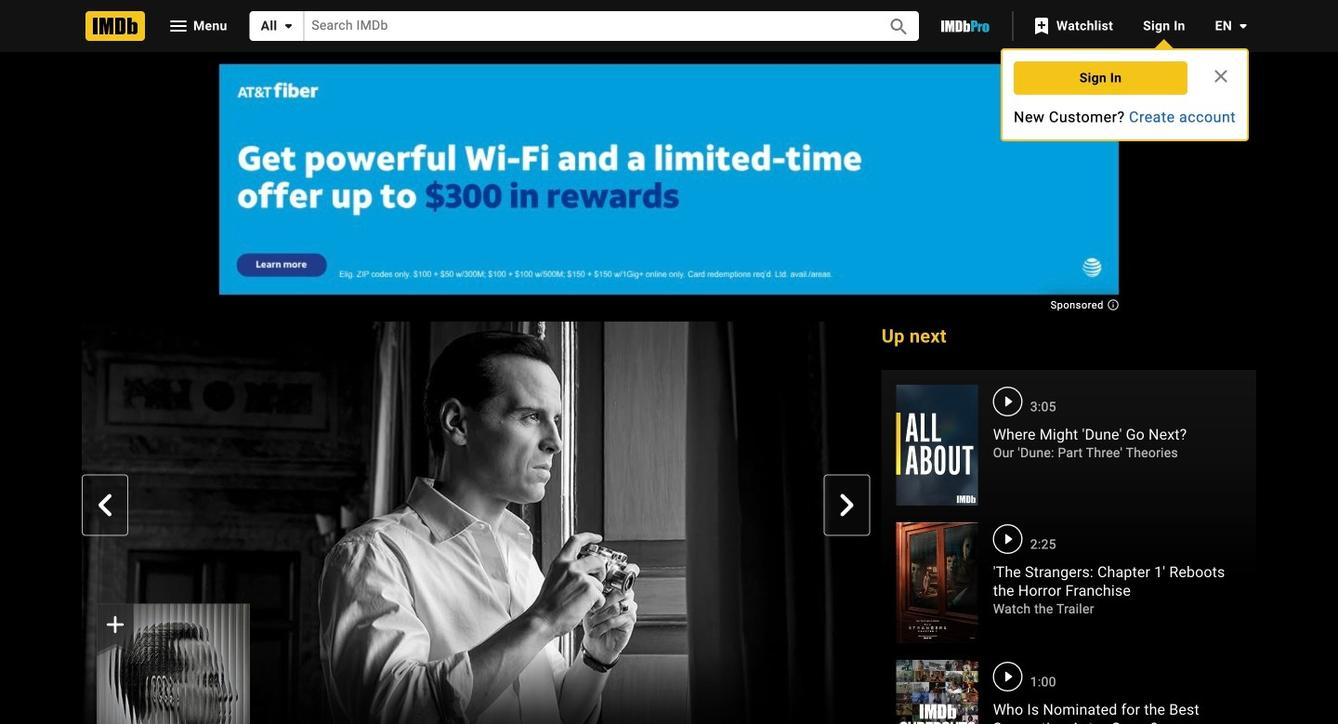 Task type: locate. For each thing, give the bounding box(es) containing it.
None field
[[304, 12, 867, 41]]

sponsored content section
[[218, 63, 1120, 309]]

arrow drop down image
[[277, 15, 300, 37]]

chevron left inline image
[[94, 494, 116, 516]]

home image
[[86, 11, 145, 41]]

andrew scott is the new tom 'ripley' image
[[82, 321, 871, 724]]

close image
[[1210, 65, 1232, 87]]

None search field
[[250, 11, 919, 41]]

group
[[82, 321, 871, 724], [97, 604, 250, 724]]

submit search image
[[888, 16, 910, 38]]

chevron right inline image
[[836, 494, 859, 516]]

ripley image
[[97, 604, 250, 724], [97, 604, 250, 724]]



Task type: vqa. For each thing, say whether or not it's contained in the screenshot.
'Surround'
no



Task type: describe. For each thing, give the bounding box(es) containing it.
watchlist image
[[1031, 15, 1053, 37]]

menu image
[[167, 15, 190, 37]]

oscars 2024 best supporting actor nominees image
[[897, 660, 978, 724]]

Search IMDb text field
[[304, 12, 867, 41]]

the strangers: chapter 1 image
[[897, 522, 978, 643]]

arrow drop down image
[[1232, 15, 1255, 37]]

where could dune go next? image
[[897, 385, 978, 506]]



